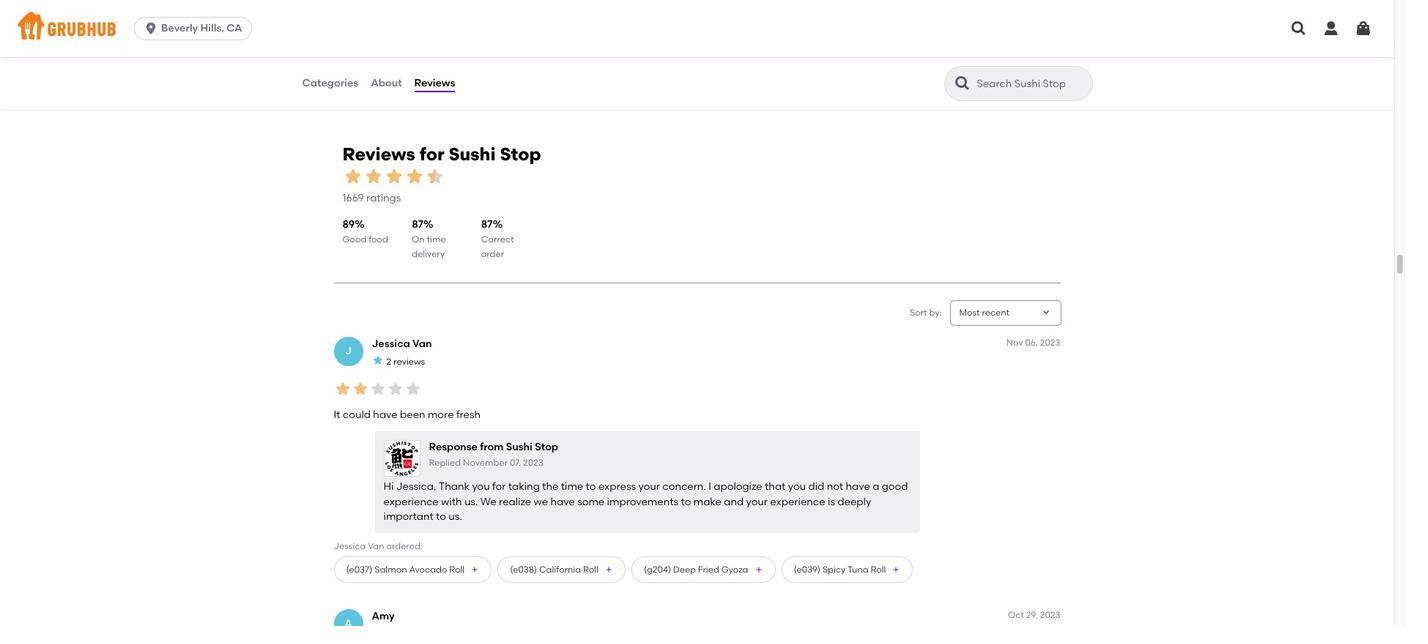 Task type: vqa. For each thing, say whether or not it's contained in the screenshot.
Deep
yes



Task type: describe. For each thing, give the bounding box(es) containing it.
gyoza
[[722, 565, 749, 575]]

0 vertical spatial your
[[348, 86, 367, 96]]

1 horizontal spatial svg image
[[1323, 20, 1340, 37]]

plus icon image for (g204) deep fried gyoza
[[755, 566, 763, 575]]

been
[[400, 409, 426, 421]]

improvements
[[607, 496, 679, 508]]

2 experience from the left
[[771, 496, 826, 508]]

1 horizontal spatial to
[[586, 481, 596, 493]]

salmon
[[375, 565, 407, 575]]

oct 29, 2023
[[1008, 611, 1061, 621]]

most
[[960, 308, 980, 318]]

off
[[335, 86, 346, 96]]

reviews
[[394, 357, 425, 367]]

0 horizontal spatial to
[[436, 511, 446, 523]]

california
[[539, 565, 581, 575]]

some
[[578, 496, 605, 508]]

29,
[[1027, 611, 1038, 621]]

time inside hi jessica, thank you for taking the time to express your concern.  i apologize that you did not have a good experience with us.  we realize we have some improvements to make and your experience is deeply important to us.
[[561, 481, 584, 493]]

2 you from the left
[[788, 481, 806, 493]]

2 vertical spatial your
[[746, 496, 768, 508]]

1669 ratings
[[343, 192, 401, 205]]

beverly hills, ca button
[[134, 17, 258, 40]]

jessica,
[[396, 481, 437, 493]]

about
[[371, 77, 402, 89]]

delivery
[[412, 249, 445, 260]]

(e039) spicy tuna roll button
[[782, 557, 914, 584]]

(g204) deep fried gyoza
[[644, 565, 749, 575]]

2023 inside the response from sushi stop replied november 07, 2023
[[523, 458, 544, 468]]

spicy
[[823, 565, 846, 575]]

a
[[873, 481, 880, 493]]

jessica van
[[372, 338, 432, 350]]

and
[[724, 496, 744, 508]]

2023 for jessica van
[[1041, 338, 1061, 348]]

with
[[441, 496, 462, 508]]

$5 off your order of $5+
[[323, 86, 419, 96]]

categories button
[[302, 57, 359, 110]]

$5+
[[404, 86, 419, 96]]

i
[[709, 481, 712, 493]]

thank
[[439, 481, 470, 493]]

ordered:
[[387, 542, 423, 552]]

apologize
[[714, 481, 763, 493]]

reviews button
[[414, 57, 456, 110]]

06,
[[1026, 338, 1038, 348]]

fresh
[[457, 409, 481, 421]]

87 correct order
[[481, 219, 514, 260]]

not
[[827, 481, 844, 493]]

1 vertical spatial have
[[846, 481, 871, 493]]

taking
[[509, 481, 540, 493]]

(g204) deep fried gyoza button
[[632, 557, 776, 584]]

make
[[694, 496, 722, 508]]

sushi stop logo image
[[386, 442, 418, 476]]

2 roll from the left
[[583, 565, 599, 575]]

concern.
[[663, 481, 706, 493]]

plus icon image for (e037) salmon avocado roll
[[471, 566, 479, 575]]

realize
[[499, 496, 532, 508]]

0 horizontal spatial have
[[373, 409, 398, 421]]

from
[[480, 441, 504, 454]]

beverly
[[161, 22, 198, 34]]

(e037) salmon avocado roll button
[[334, 557, 492, 584]]

ca
[[227, 22, 242, 34]]

search icon image
[[954, 75, 971, 92]]

nov 06, 2023
[[1007, 338, 1061, 348]]

89
[[343, 219, 355, 231]]

most recent
[[960, 308, 1010, 318]]

plus icon image for (e038) california roll
[[605, 566, 613, 575]]

it could have been more fresh
[[334, 409, 481, 421]]

food
[[369, 235, 388, 245]]

categories
[[302, 77, 359, 89]]

0 horizontal spatial for
[[420, 143, 445, 165]]

1 horizontal spatial have
[[551, 496, 575, 508]]

november
[[463, 458, 508, 468]]

(e037)
[[346, 565, 373, 575]]

89 good food
[[343, 219, 388, 245]]

jessica for jessica van
[[372, 338, 410, 350]]

caret down icon image
[[1040, 307, 1052, 319]]

about button
[[370, 57, 403, 110]]

on
[[412, 235, 425, 245]]

87 for 87 on time delivery
[[412, 219, 424, 231]]

fried
[[698, 565, 720, 575]]

deeply
[[838, 496, 872, 508]]

j
[[345, 345, 352, 358]]

(e038) california roll button
[[498, 557, 626, 584]]

Search Sushi Stop search field
[[976, 77, 1088, 91]]

deep
[[673, 565, 696, 575]]

it
[[334, 409, 340, 421]]

1 experience from the left
[[384, 496, 439, 508]]

(e038) california roll
[[510, 565, 599, 575]]

sort by:
[[910, 308, 942, 318]]

response from sushi stop replied november 07, 2023
[[429, 441, 559, 468]]

Sort by: field
[[960, 307, 1010, 320]]

we
[[481, 496, 497, 508]]

hi
[[384, 481, 394, 493]]

more
[[428, 409, 454, 421]]

tuna
[[848, 565, 869, 575]]



Task type: locate. For each thing, give the bounding box(es) containing it.
87 up the on
[[412, 219, 424, 231]]

hills,
[[200, 22, 224, 34]]

roll
[[449, 565, 465, 575], [583, 565, 599, 575], [871, 565, 886, 575]]

(e038)
[[510, 565, 537, 575]]

2023
[[1041, 338, 1061, 348], [523, 458, 544, 468], [1041, 611, 1061, 621]]

reviews for reviews for sushi stop
[[343, 143, 415, 165]]

plus icon image for (e039) spicy tuna roll
[[892, 566, 901, 575]]

stop
[[500, 143, 541, 165], [535, 441, 559, 454]]

reviews inside button
[[415, 77, 455, 89]]

plus icon image right gyoza on the right of the page
[[755, 566, 763, 575]]

sushi inside the response from sushi stop replied november 07, 2023
[[506, 441, 533, 454]]

0 horizontal spatial order
[[369, 86, 392, 96]]

roll right tuna
[[871, 565, 886, 575]]

1 you from the left
[[472, 481, 490, 493]]

2 horizontal spatial have
[[846, 481, 871, 493]]

1 vertical spatial van
[[368, 542, 384, 552]]

we
[[534, 496, 548, 508]]

0 vertical spatial to
[[586, 481, 596, 493]]

0 vertical spatial sushi
[[449, 143, 496, 165]]

express
[[599, 481, 636, 493]]

nov
[[1007, 338, 1024, 348]]

87 inside 87 correct order
[[481, 219, 493, 231]]

1 horizontal spatial sushi
[[506, 441, 533, 454]]

1 horizontal spatial 87
[[481, 219, 493, 231]]

have up deeply
[[846, 481, 871, 493]]

van
[[413, 338, 432, 350], [368, 542, 384, 552]]

reviews right of
[[415, 77, 455, 89]]

2 horizontal spatial your
[[746, 496, 768, 508]]

1 horizontal spatial jessica
[[372, 338, 410, 350]]

0 horizontal spatial you
[[472, 481, 490, 493]]

0 vertical spatial for
[[420, 143, 445, 165]]

2 svg image from the left
[[1355, 20, 1373, 37]]

87 for 87 correct order
[[481, 219, 493, 231]]

amy
[[372, 611, 395, 623]]

1669
[[343, 192, 364, 205]]

order inside 87 correct order
[[481, 249, 504, 260]]

1 horizontal spatial you
[[788, 481, 806, 493]]

van for jessica van
[[413, 338, 432, 350]]

time right 'the'
[[561, 481, 584, 493]]

jessica up (e037)
[[334, 542, 366, 552]]

oct
[[1008, 611, 1024, 621]]

have left been
[[373, 409, 398, 421]]

sushi for from
[[506, 441, 533, 454]]

to up "some"
[[586, 481, 596, 493]]

correct
[[481, 235, 514, 245]]

could
[[343, 409, 371, 421]]

1 vertical spatial stop
[[535, 441, 559, 454]]

1 vertical spatial reviews
[[343, 143, 415, 165]]

your
[[348, 86, 367, 96], [639, 481, 660, 493], [746, 496, 768, 508]]

1 plus icon image from the left
[[471, 566, 479, 575]]

stop for response from sushi stop replied november 07, 2023
[[535, 441, 559, 454]]

0 vertical spatial reviews
[[415, 77, 455, 89]]

us. left 'we'
[[465, 496, 478, 508]]

for inside hi jessica, thank you for taking the time to express your concern.  i apologize that you did not have a good experience with us.  we realize we have some improvements to make and your experience is deeply important to us.
[[493, 481, 506, 493]]

reviews for sushi stop
[[343, 143, 541, 165]]

0 vertical spatial jessica
[[372, 338, 410, 350]]

you
[[472, 481, 490, 493], [788, 481, 806, 493]]

recent
[[982, 308, 1010, 318]]

reviews up ratings
[[343, 143, 415, 165]]

2
[[387, 357, 392, 367]]

1 roll from the left
[[449, 565, 465, 575]]

2023 right 07,
[[523, 458, 544, 468]]

svg image inside beverly hills, ca button
[[144, 21, 158, 36]]

1 horizontal spatial for
[[493, 481, 506, 493]]

1 svg image from the left
[[1291, 20, 1308, 37]]

0 vertical spatial stop
[[500, 143, 541, 165]]

the
[[542, 481, 559, 493]]

2023 right 29,
[[1041, 611, 1061, 621]]

1 vertical spatial jessica
[[334, 542, 366, 552]]

time up delivery
[[427, 235, 446, 245]]

2 horizontal spatial to
[[681, 496, 691, 508]]

87 on time delivery
[[412, 219, 446, 260]]

jessica for jessica van ordered:
[[334, 542, 366, 552]]

1 vertical spatial sushi
[[506, 441, 533, 454]]

1 vertical spatial to
[[681, 496, 691, 508]]

1 horizontal spatial van
[[413, 338, 432, 350]]

van up the reviews
[[413, 338, 432, 350]]

important
[[384, 511, 434, 523]]

0 vertical spatial time
[[427, 235, 446, 245]]

response
[[429, 441, 478, 454]]

jessica up 2
[[372, 338, 410, 350]]

did
[[809, 481, 825, 493]]

main navigation navigation
[[0, 0, 1395, 57]]

2 reviews
[[387, 357, 425, 367]]

van up 'salmon'
[[368, 542, 384, 552]]

plus icon image inside (e039) spicy tuna roll button
[[892, 566, 901, 575]]

to down the concern.
[[681, 496, 691, 508]]

1 horizontal spatial experience
[[771, 496, 826, 508]]

reviews for reviews
[[415, 77, 455, 89]]

jessica van ordered:
[[334, 542, 423, 552]]

roll for (e037) salmon avocado roll
[[449, 565, 465, 575]]

0 horizontal spatial your
[[348, 86, 367, 96]]

0 vertical spatial 2023
[[1041, 338, 1061, 348]]

us.
[[465, 496, 478, 508], [449, 511, 462, 523]]

1 horizontal spatial time
[[561, 481, 584, 493]]

you up 'we'
[[472, 481, 490, 493]]

0 vertical spatial us.
[[465, 496, 478, 508]]

2 horizontal spatial roll
[[871, 565, 886, 575]]

roll for (e039) spicy tuna roll
[[871, 565, 886, 575]]

order
[[369, 86, 392, 96], [481, 249, 504, 260]]

stop inside the response from sushi stop replied november 07, 2023
[[535, 441, 559, 454]]

1 vertical spatial time
[[561, 481, 584, 493]]

svg image
[[1323, 20, 1340, 37], [144, 21, 158, 36]]

sushi for for
[[449, 143, 496, 165]]

stop for reviews for sushi stop
[[500, 143, 541, 165]]

$5
[[323, 86, 333, 96]]

1 vertical spatial your
[[639, 481, 660, 493]]

for
[[420, 143, 445, 165], [493, 481, 506, 493]]

0 vertical spatial have
[[373, 409, 398, 421]]

that
[[765, 481, 786, 493]]

your right off at left top
[[348, 86, 367, 96]]

(e037) salmon avocado roll
[[346, 565, 465, 575]]

roll right the avocado at the bottom left
[[449, 565, 465, 575]]

1 horizontal spatial svg image
[[1355, 20, 1373, 37]]

us. down with
[[449, 511, 462, 523]]

1 horizontal spatial your
[[639, 481, 660, 493]]

order down correct
[[481, 249, 504, 260]]

time inside 87 on time delivery
[[427, 235, 446, 245]]

plus icon image
[[471, 566, 479, 575], [605, 566, 613, 575], [755, 566, 763, 575], [892, 566, 901, 575]]

4 plus icon image from the left
[[892, 566, 901, 575]]

plus icon image inside "(e037) salmon avocado roll" button
[[471, 566, 479, 575]]

is
[[828, 496, 836, 508]]

2 vertical spatial 2023
[[1041, 611, 1061, 621]]

0 horizontal spatial svg image
[[144, 21, 158, 36]]

2 87 from the left
[[481, 219, 493, 231]]

2 vertical spatial have
[[551, 496, 575, 508]]

to down with
[[436, 511, 446, 523]]

2023 for amy
[[1041, 611, 1061, 621]]

87 inside 87 on time delivery
[[412, 219, 424, 231]]

your right and
[[746, 496, 768, 508]]

time
[[427, 235, 446, 245], [561, 481, 584, 493]]

for up 'we'
[[493, 481, 506, 493]]

sort
[[910, 308, 928, 318]]

by:
[[930, 308, 942, 318]]

(g204)
[[644, 565, 671, 575]]

plus icon image right california
[[605, 566, 613, 575]]

plus icon image inside (e038) california roll button
[[605, 566, 613, 575]]

experience up important
[[384, 496, 439, 508]]

ratings
[[367, 192, 401, 205]]

have down 'the'
[[551, 496, 575, 508]]

2 vertical spatial to
[[436, 511, 446, 523]]

1 vertical spatial 2023
[[523, 458, 544, 468]]

plus icon image inside (g204) deep fried gyoza "button"
[[755, 566, 763, 575]]

good
[[882, 481, 908, 493]]

0 horizontal spatial us.
[[449, 511, 462, 523]]

0 horizontal spatial experience
[[384, 496, 439, 508]]

experience
[[384, 496, 439, 508], [771, 496, 826, 508]]

1 vertical spatial order
[[481, 249, 504, 260]]

1 87 from the left
[[412, 219, 424, 231]]

0 horizontal spatial sushi
[[449, 143, 496, 165]]

roll inside button
[[871, 565, 886, 575]]

of
[[394, 86, 402, 96]]

avocado
[[409, 565, 447, 575]]

2023 right 06,
[[1041, 338, 1061, 348]]

0 vertical spatial van
[[413, 338, 432, 350]]

1 vertical spatial for
[[493, 481, 506, 493]]

your up improvements
[[639, 481, 660, 493]]

have
[[373, 409, 398, 421], [846, 481, 871, 493], [551, 496, 575, 508]]

3 roll from the left
[[871, 565, 886, 575]]

hi jessica, thank you for taking the time to express your concern.  i apologize that you did not have a good experience with us.  we realize we have some improvements to make and your experience is deeply important to us.
[[384, 481, 908, 523]]

1 horizontal spatial order
[[481, 249, 504, 260]]

1 horizontal spatial roll
[[583, 565, 599, 575]]

svg image
[[1291, 20, 1308, 37], [1355, 20, 1373, 37]]

2 plus icon image from the left
[[605, 566, 613, 575]]

1 vertical spatial us.
[[449, 511, 462, 523]]

reviews
[[415, 77, 455, 89], [343, 143, 415, 165]]

order left of
[[369, 86, 392, 96]]

sushi
[[449, 143, 496, 165], [506, 441, 533, 454]]

you left did
[[788, 481, 806, 493]]

87 up correct
[[481, 219, 493, 231]]

0 horizontal spatial time
[[427, 235, 446, 245]]

for down 'reviews' button
[[420, 143, 445, 165]]

0 vertical spatial order
[[369, 86, 392, 96]]

(e039) spicy tuna roll
[[794, 565, 886, 575]]

(e039)
[[794, 565, 821, 575]]

0 horizontal spatial van
[[368, 542, 384, 552]]

jessica
[[372, 338, 410, 350], [334, 542, 366, 552]]

van for jessica van ordered:
[[368, 542, 384, 552]]

replied
[[429, 458, 461, 468]]

0 horizontal spatial roll
[[449, 565, 465, 575]]

roll right california
[[583, 565, 599, 575]]

plus icon image right the avocado at the bottom left
[[471, 566, 479, 575]]

star icon image
[[343, 166, 363, 187], [363, 166, 384, 187], [384, 166, 404, 187], [404, 166, 425, 187], [425, 166, 445, 187], [425, 166, 445, 187], [372, 355, 384, 367], [334, 380, 351, 398], [351, 380, 369, 398], [369, 380, 387, 398], [387, 380, 404, 398], [404, 380, 422, 398]]

0 horizontal spatial 87
[[412, 219, 424, 231]]

0 horizontal spatial svg image
[[1291, 20, 1308, 37]]

1 horizontal spatial us.
[[465, 496, 478, 508]]

good
[[343, 235, 367, 245]]

plus icon image right tuna
[[892, 566, 901, 575]]

0 horizontal spatial jessica
[[334, 542, 366, 552]]

3 plus icon image from the left
[[755, 566, 763, 575]]

to
[[586, 481, 596, 493], [681, 496, 691, 508], [436, 511, 446, 523]]

experience down did
[[771, 496, 826, 508]]

07,
[[510, 458, 521, 468]]

beverly hills, ca
[[161, 22, 242, 34]]



